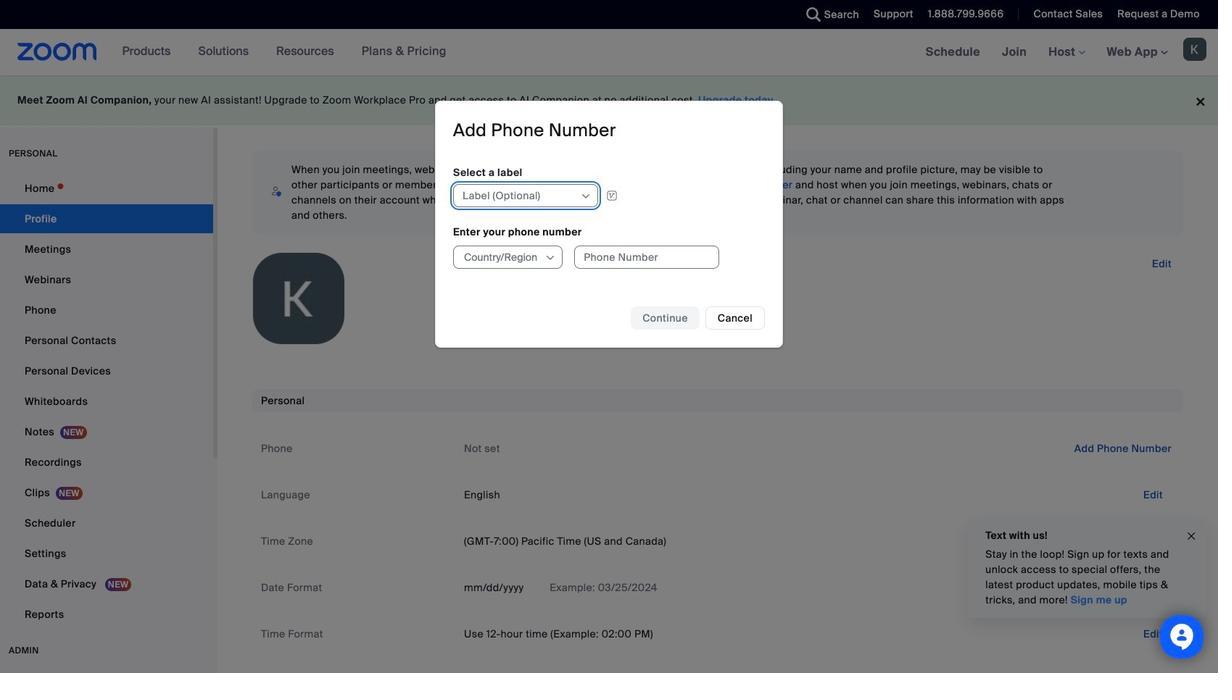 Task type: describe. For each thing, give the bounding box(es) containing it.
product information navigation
[[111, 29, 458, 75]]

close image
[[1186, 529, 1198, 545]]

meetings navigation
[[915, 29, 1219, 76]]

Select Country text field
[[463, 246, 544, 268]]

show options image
[[580, 190, 592, 202]]

show options image
[[545, 252, 557, 264]]

Phone Number text field
[[575, 246, 720, 269]]



Task type: vqa. For each thing, say whether or not it's contained in the screenshot.
meetings navigation
yes



Task type: locate. For each thing, give the bounding box(es) containing it.
application
[[453, 184, 739, 207]]

footer
[[0, 75, 1219, 125]]

heading
[[453, 119, 616, 142]]

support version for phone label image
[[602, 189, 622, 202]]

dialog
[[435, 101, 783, 348]]

user photo image
[[253, 253, 345, 345]]

personal menu menu
[[0, 174, 213, 631]]

banner
[[0, 29, 1219, 76]]



